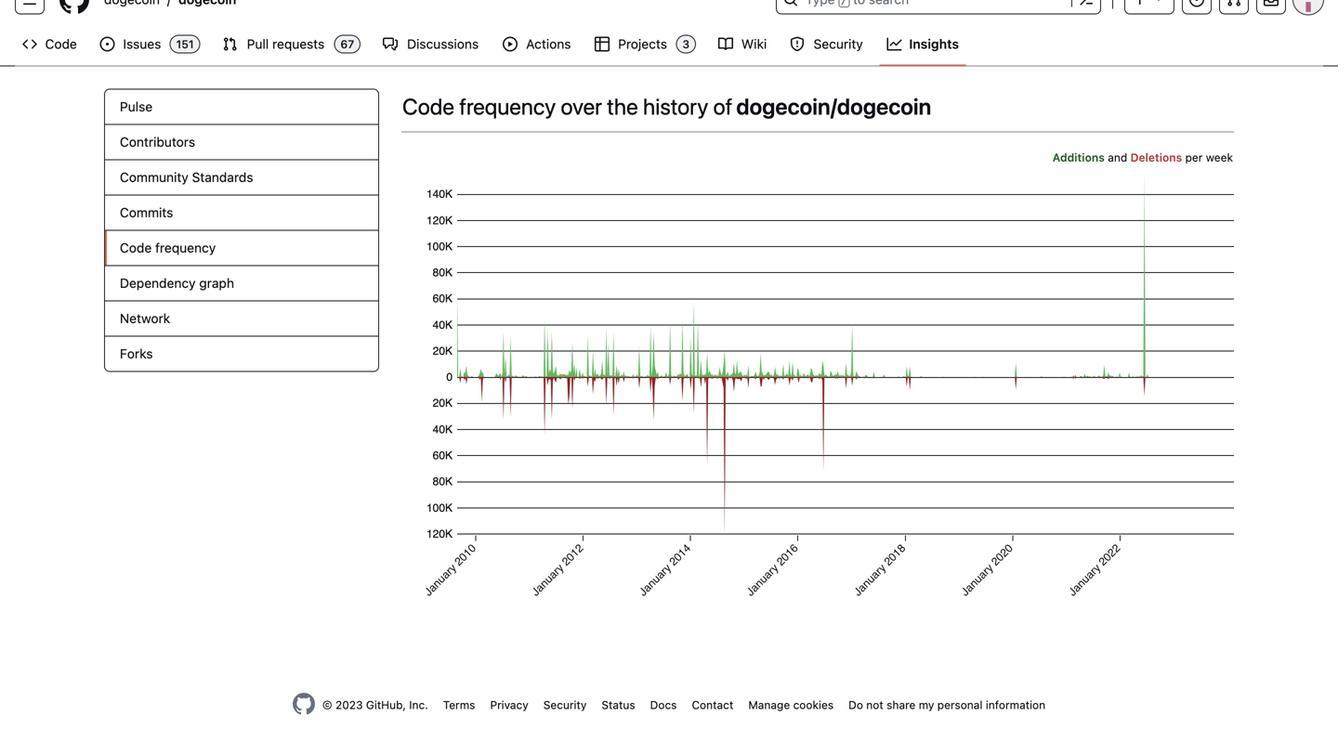 Task type: describe. For each thing, give the bounding box(es) containing it.
commits
[[120, 205, 173, 220]]

issue opened image
[[1190, 0, 1205, 7]]

actions link
[[495, 30, 580, 58]]

discussions link
[[376, 30, 488, 58]]

per
[[1186, 151, 1203, 164]]

pull requests
[[247, 36, 325, 52]]

command palette image
[[1079, 0, 1094, 7]]

code link
[[15, 30, 85, 58]]

notifications image
[[1264, 0, 1279, 7]]

151
[[176, 38, 194, 51]]

dependency
[[120, 276, 196, 291]]

manage cookies button
[[749, 697, 834, 714]]

inc.
[[409, 699, 428, 712]]

contact
[[692, 699, 734, 712]]

1 horizontal spatial security link
[[783, 30, 872, 58]]

code frequency over the history of dogecoin/dogecoin
[[402, 93, 932, 119]]

issues
[[123, 36, 161, 52]]

table image
[[595, 37, 610, 52]]

contributors
[[120, 134, 195, 150]]

1 horizontal spatial homepage image
[[293, 693, 315, 716]]

information
[[986, 699, 1046, 712]]

contributors link
[[105, 125, 378, 160]]

requests
[[272, 36, 325, 52]]

insights element
[[104, 89, 379, 372]]

code image
[[22, 37, 37, 52]]

wiki
[[742, 36, 767, 52]]

git pull request image for issue opened icon
[[223, 37, 238, 52]]

pulse link
[[105, 90, 378, 125]]

terms link
[[443, 699, 475, 712]]

code frequency
[[120, 240, 216, 256]]

pulse
[[120, 99, 153, 114]]

forks
[[120, 346, 153, 362]]

week
[[1206, 151, 1234, 164]]

frequency for code frequency
[[155, 240, 216, 256]]

and
[[1108, 151, 1128, 164]]

privacy link
[[490, 699, 529, 712]]

community standards
[[120, 170, 253, 185]]

67
[[341, 38, 354, 51]]

not
[[867, 699, 884, 712]]

©
[[322, 699, 332, 712]]

docs
[[650, 699, 677, 712]]

share
[[887, 699, 916, 712]]

graph image
[[887, 37, 902, 52]]

network link
[[105, 302, 378, 337]]

status
[[602, 699, 635, 712]]

1 horizontal spatial security
[[814, 36, 863, 52]]

play image
[[503, 37, 518, 52]]

pull
[[247, 36, 269, 52]]

cookies
[[793, 699, 834, 712]]



Task type: locate. For each thing, give the bounding box(es) containing it.
shield image
[[790, 37, 805, 52]]

0 horizontal spatial frequency
[[155, 240, 216, 256]]

2 vertical spatial code
[[120, 240, 152, 256]]

3
[[683, 38, 690, 51]]

dogecoin/dogecoin
[[736, 93, 932, 119]]

security
[[814, 36, 863, 52], [544, 699, 587, 712]]

book image
[[719, 37, 733, 52]]

discussions
[[407, 36, 479, 52]]

code frequency link
[[105, 231, 378, 266]]

2 horizontal spatial code
[[402, 93, 455, 119]]

1 horizontal spatial code
[[120, 240, 152, 256]]

1 vertical spatial security
[[544, 699, 587, 712]]

deletions
[[1131, 151, 1183, 164]]

actions
[[526, 36, 571, 52]]

0 vertical spatial git pull request image
[[1227, 0, 1242, 7]]

plus image
[[1133, 0, 1148, 7]]

code inside insights element
[[120, 240, 152, 256]]

frequency
[[459, 93, 556, 119], [155, 240, 216, 256]]

0 horizontal spatial code
[[45, 36, 77, 52]]

homepage image left ©
[[293, 693, 315, 716]]

0 vertical spatial frequency
[[459, 93, 556, 119]]

manage
[[749, 699, 790, 712]]

security link left status at left bottom
[[544, 699, 587, 712]]

1 horizontal spatial git pull request image
[[1227, 0, 1242, 7]]

standards
[[192, 170, 253, 185]]

0 horizontal spatial security link
[[544, 699, 587, 712]]

git pull request image for issue opened image
[[1227, 0, 1242, 7]]

do
[[849, 699, 863, 712]]

homepage image
[[59, 0, 89, 14], [293, 693, 315, 716]]

frequency down play "icon" at left
[[459, 93, 556, 119]]

code down commits
[[120, 240, 152, 256]]

status link
[[602, 699, 635, 712]]

of
[[714, 93, 733, 119]]

my
[[919, 699, 935, 712]]

comment discussion image
[[383, 37, 398, 52]]

list
[[97, 0, 765, 14]]

0 vertical spatial homepage image
[[59, 0, 89, 14]]

frequency inside insights element
[[155, 240, 216, 256]]

manage cookies
[[749, 699, 834, 712]]

network
[[120, 311, 170, 326]]

additions and deletions per week
[[1053, 151, 1234, 164]]

terms
[[443, 699, 475, 712]]

code for code
[[45, 36, 77, 52]]

code for code frequency
[[120, 240, 152, 256]]

github,
[[366, 699, 406, 712]]

code
[[45, 36, 77, 52], [402, 93, 455, 119], [120, 240, 152, 256]]

issue opened image
[[100, 37, 115, 52]]

0 horizontal spatial git pull request image
[[223, 37, 238, 52]]

projects
[[618, 36, 667, 52]]

0 horizontal spatial security
[[544, 699, 587, 712]]

over
[[561, 93, 602, 119]]

dependency graph
[[120, 276, 234, 291]]

homepage image up the code link
[[59, 0, 89, 14]]

© 2023 github, inc.
[[322, 699, 428, 712]]

graph
[[199, 276, 234, 291]]

security link
[[783, 30, 872, 58], [544, 699, 587, 712]]

1 vertical spatial frequency
[[155, 240, 216, 256]]

0 horizontal spatial homepage image
[[59, 0, 89, 14]]

1 horizontal spatial frequency
[[459, 93, 556, 119]]

1 vertical spatial security link
[[544, 699, 587, 712]]

0 vertical spatial code
[[45, 36, 77, 52]]

frequency up dependency graph on the left of the page
[[155, 240, 216, 256]]

security left status at left bottom
[[544, 699, 587, 712]]

git pull request image right issue opened image
[[1227, 0, 1242, 7]]

the
[[607, 93, 638, 119]]

do not share my personal information
[[849, 699, 1046, 712]]

commits link
[[105, 196, 378, 231]]

2023
[[336, 699, 363, 712]]

wiki link
[[711, 30, 775, 58]]

docs link
[[650, 699, 677, 712]]

1 vertical spatial code
[[402, 93, 455, 119]]

additions
[[1053, 151, 1105, 164]]

do not share my personal information button
[[849, 697, 1046, 714]]

insights link
[[880, 30, 967, 58]]

1 vertical spatial homepage image
[[293, 693, 315, 716]]

personal
[[938, 699, 983, 712]]

security right shield image
[[814, 36, 863, 52]]

history
[[643, 93, 709, 119]]

security link up dogecoin/dogecoin
[[783, 30, 872, 58]]

frequency for code frequency over the history of dogecoin/dogecoin
[[459, 93, 556, 119]]

forks link
[[105, 337, 378, 371]]

community
[[120, 170, 189, 185]]

code down the discussions link
[[402, 93, 455, 119]]

0 vertical spatial security
[[814, 36, 863, 52]]

code right code image at the left top of page
[[45, 36, 77, 52]]

git pull request image
[[1227, 0, 1242, 7], [223, 37, 238, 52]]

triangle down image
[[1152, 0, 1167, 6]]

privacy
[[490, 699, 529, 712]]

code for code frequency over the history of dogecoin/dogecoin
[[402, 93, 455, 119]]

community standards link
[[105, 160, 378, 196]]

insights
[[909, 36, 959, 52]]

git pull request image left pull
[[223, 37, 238, 52]]

0 vertical spatial security link
[[783, 30, 872, 58]]

dependency graph link
[[105, 266, 378, 302]]

contact link
[[692, 699, 734, 712]]

1 vertical spatial git pull request image
[[223, 37, 238, 52]]



Task type: vqa. For each thing, say whether or not it's contained in the screenshot.
'Code Frequency'
yes



